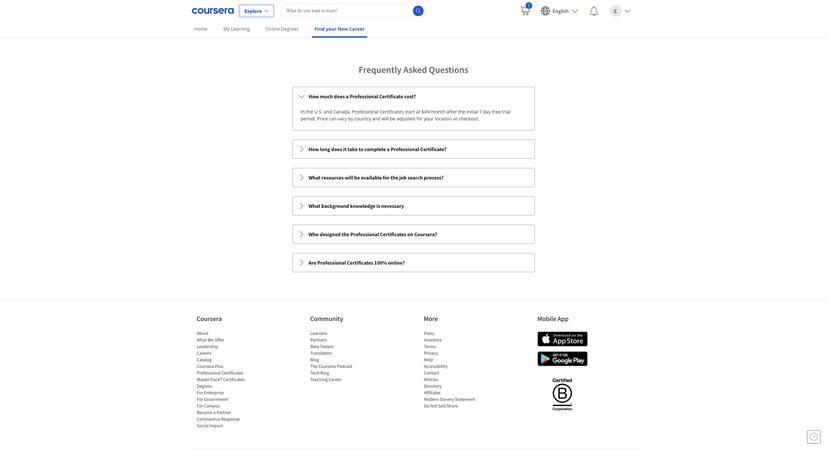 Task type: vqa. For each thing, say whether or not it's contained in the screenshot.
online? at the left of page
yes



Task type: describe. For each thing, give the bounding box(es) containing it.
explore certificates
[[215, 10, 259, 17]]

list containing 1
[[215, 0, 612, 7]]

will inside in the u.s. and canada, professional certificates start at $49/month after the initial 7 day free trial period. price can vary by country and will be adjusted for your location at checkout.
[[382, 116, 389, 122]]

help
[[424, 357, 433, 363]]

degrees inside online degrees link
[[281, 26, 299, 32]]

after
[[447, 109, 457, 115]]

english
[[553, 7, 569, 14]]

career
[[349, 26, 365, 32]]

for government link
[[197, 397, 228, 403]]

career academy - gateway certificates carousel element
[[215, 0, 612, 37]]

careers link
[[197, 351, 211, 356]]

contact link
[[424, 370, 439, 376]]

help center image
[[810, 433, 818, 441]]

learning
[[231, 26, 250, 32]]

trial
[[502, 109, 511, 115]]

0 horizontal spatial and
[[324, 109, 332, 115]]

certificates left on
[[380, 231, 406, 238]]

are professional certificates 100% online? button
[[293, 254, 535, 272]]

about
[[197, 331, 208, 337]]

for enterprise link
[[197, 390, 224, 396]]

degrees inside about what we offer leadership careers catalog coursera plus professional certificates mastertrack® certificates degrees for enterprise for government for campus become a partner coronavirus response social impact
[[197, 384, 212, 390]]

learners partners beta testers translators blog the coursera podcast tech blog teaching center
[[310, 331, 352, 383]]

will inside dropdown button
[[345, 175, 353, 181]]

the inside the who designed the professional certificates on coursera? dropdown button
[[342, 231, 349, 238]]

0 vertical spatial your
[[326, 26, 336, 32]]

beta
[[310, 344, 319, 350]]

modern
[[424, 397, 439, 403]]

find
[[315, 26, 325, 32]]

coursera image
[[192, 5, 234, 16]]

1 inside button
[[402, 0, 405, 7]]

necessary
[[381, 203, 404, 210]]

privacy link
[[424, 351, 438, 356]]

terms
[[424, 344, 436, 350]]

press investors terms privacy help accessibility contact articles directory affiliates modern slavery statement do not sell/share
[[424, 331, 475, 409]]

certificates down professional certificates link
[[223, 377, 245, 383]]

do
[[424, 403, 429, 409]]

home link
[[192, 21, 210, 36]]

coronavirus
[[197, 417, 220, 423]]

learners link
[[310, 331, 327, 337]]

for campus link
[[197, 403, 220, 409]]

investors
[[424, 337, 441, 343]]

catalog
[[197, 357, 211, 363]]

who designed the professional certificates on coursera?
[[309, 231, 437, 238]]

resources
[[322, 175, 344, 181]]

questions
[[429, 64, 469, 76]]

vary
[[338, 116, 347, 122]]

podcast
[[337, 364, 352, 370]]

does for it
[[331, 146, 342, 153]]

in the u.s. and canada, professional certificates start at $49/month after the initial 7 day free trial period. price can vary by country and will be adjusted for your location at checkout.
[[301, 109, 511, 122]]

checkout.
[[459, 116, 480, 122]]

start
[[405, 109, 415, 115]]

not
[[430, 403, 437, 409]]

do not sell/share link
[[424, 403, 458, 409]]

how long does it take to complete a professional certificate?
[[309, 146, 447, 153]]

help link
[[424, 357, 433, 363]]

we
[[208, 337, 214, 343]]

0 vertical spatial at
[[416, 109, 420, 115]]

new
[[338, 26, 348, 32]]

3 for from the top
[[197, 403, 203, 409]]

translators link
[[310, 351, 332, 356]]

the right the in
[[306, 109, 313, 115]]

be inside in the u.s. and canada, professional certificates start at $49/month after the initial 7 day free trial period. price can vary by country and will be adjusted for your location at checkout.
[[390, 116, 395, 122]]

articles
[[424, 377, 438, 383]]

partners link
[[310, 337, 327, 343]]

professional inside about what we offer leadership careers catalog coursera plus professional certificates mastertrack® certificates degrees for enterprise for government for campus become a partner coronavirus response social impact
[[197, 370, 221, 376]]

articles link
[[424, 377, 438, 383]]

how for how much does a professional certificate cost?
[[309, 93, 319, 100]]

knowledge
[[350, 203, 376, 210]]

how long does it take to complete a professional certificate? button
[[293, 140, 535, 159]]

find your new career link
[[312, 21, 367, 38]]

be inside dropdown button
[[354, 175, 360, 181]]

learners
[[310, 331, 327, 337]]

a inside about what we offer leadership careers catalog coursera plus professional certificates mastertrack® certificates degrees for enterprise for government for campus become a partner coronavirus response social impact
[[213, 410, 216, 416]]

period.
[[301, 116, 316, 122]]

free
[[492, 109, 501, 115]]

what resources will be available for the job search process? button
[[293, 169, 535, 187]]

the right after
[[458, 109, 465, 115]]

asked
[[403, 64, 427, 76]]

country
[[355, 116, 371, 122]]

search
[[408, 175, 423, 181]]

mastertrack® certificates link
[[197, 377, 245, 383]]

c
[[614, 7, 617, 14]]

1 horizontal spatial at
[[453, 116, 458, 122]]

what for what background knowledge is necessary
[[309, 203, 321, 210]]

day
[[483, 109, 491, 115]]

directory
[[424, 384, 442, 390]]

my learning
[[223, 26, 250, 32]]

u.s.
[[314, 109, 323, 115]]

explore button
[[239, 4, 274, 17]]

modern slavery statement link
[[424, 397, 475, 403]]

2
[[409, 0, 412, 7]]

online degrees
[[266, 26, 299, 32]]

on
[[407, 231, 413, 238]]

certificates up mastertrack® certificates "link"
[[221, 370, 243, 376]]

much
[[320, 93, 333, 100]]

the
[[310, 364, 318, 370]]

online?
[[388, 260, 405, 266]]

frequently asked questions
[[359, 64, 469, 76]]

cost?
[[404, 93, 416, 100]]

leadership
[[197, 344, 218, 350]]

affiliates link
[[424, 390, 440, 396]]

impact
[[209, 423, 223, 429]]

affiliates
[[424, 390, 440, 396]]

become a partner link
[[197, 410, 231, 416]]

privacy
[[424, 351, 438, 356]]

get it on google play image
[[538, 352, 588, 367]]

process?
[[424, 175, 444, 181]]

is
[[377, 203, 380, 210]]

certificates left the 100% on the bottom left
[[347, 260, 373, 266]]

tech blog link
[[310, 370, 329, 376]]



Task type: locate. For each thing, give the bounding box(es) containing it.
does
[[334, 93, 345, 100], [331, 146, 342, 153]]

your inside in the u.s. and canada, professional certificates start at $49/month after the initial 7 day free trial period. price can vary by country and will be adjusted for your location at checkout.
[[424, 116, 434, 122]]

1 how from the top
[[309, 93, 319, 100]]

does right much
[[334, 93, 345, 100]]

my learning link
[[221, 21, 252, 36]]

1 horizontal spatial be
[[390, 116, 395, 122]]

coursera plus link
[[197, 364, 223, 370]]

certificates inside in the u.s. and canada, professional certificates start at $49/month after the initial 7 day free trial period. price can vary by country and will be adjusted for your location at checkout.
[[380, 109, 404, 115]]

explore
[[245, 7, 262, 14], [215, 10, 232, 17]]

list containing press
[[424, 330, 480, 410]]

response
[[221, 417, 240, 423]]

a right complete at the left of page
[[387, 146, 390, 153]]

what inside about what we offer leadership careers catalog coursera plus professional certificates mastertrack® certificates degrees for enterprise for government for campus become a partner coronavirus response social impact
[[197, 337, 207, 343]]

explore up learning
[[245, 7, 262, 14]]

it
[[343, 146, 347, 153]]

directory link
[[424, 384, 442, 390]]

0 horizontal spatial your
[[326, 26, 336, 32]]

2 how from the top
[[309, 146, 319, 153]]

list for community
[[310, 330, 366, 383]]

0 horizontal spatial blog
[[310, 357, 319, 363]]

what we offer link
[[197, 337, 224, 343]]

0 horizontal spatial at
[[416, 109, 420, 115]]

0 vertical spatial does
[[334, 93, 345, 100]]

how for how long does it take to complete a professional certificate?
[[309, 146, 319, 153]]

1 horizontal spatial 1
[[528, 2, 530, 8]]

mastertrack®
[[197, 377, 222, 383]]

list
[[215, 0, 612, 7], [197, 330, 253, 429], [310, 330, 366, 383], [424, 330, 480, 410]]

0 horizontal spatial degrees
[[197, 384, 212, 390]]

does inside dropdown button
[[331, 146, 342, 153]]

coursera
[[197, 315, 222, 323], [197, 364, 214, 370], [318, 364, 336, 370]]

explore for explore certificates
[[215, 10, 232, 17]]

0 horizontal spatial a
[[213, 410, 216, 416]]

for right adjusted
[[417, 116, 423, 122]]

1 horizontal spatial for
[[417, 116, 423, 122]]

partners
[[310, 337, 327, 343]]

a up canada,
[[346, 93, 349, 100]]

1 vertical spatial does
[[331, 146, 342, 153]]

slavery
[[440, 397, 454, 403]]

center
[[329, 377, 341, 383]]

statement
[[455, 397, 475, 403]]

0 horizontal spatial 1
[[402, 0, 405, 7]]

for up for campus link
[[197, 397, 203, 403]]

coursera up tech blog link
[[318, 364, 336, 370]]

0 vertical spatial degrees
[[281, 26, 299, 32]]

coursera inside about what we offer leadership careers catalog coursera plus professional certificates mastertrack® certificates degrees for enterprise for government for campus become a partner coronavirus response social impact
[[197, 364, 214, 370]]

translators
[[310, 351, 332, 356]]

professional inside in the u.s. and canada, professional certificates start at $49/month after the initial 7 day free trial period. price can vary by country and will be adjusted for your location at checkout.
[[352, 109, 379, 115]]

0 vertical spatial for
[[197, 390, 203, 396]]

coursera for learners partners beta testers translators blog the coursera podcast tech blog teaching center
[[318, 364, 336, 370]]

coursera for about what we offer leadership careers catalog coursera plus professional certificates mastertrack® certificates degrees for enterprise for government for campus become a partner coronavirus response social impact
[[197, 364, 214, 370]]

0 vertical spatial be
[[390, 116, 395, 122]]

1 vertical spatial be
[[354, 175, 360, 181]]

0 horizontal spatial for
[[383, 175, 390, 181]]

how
[[309, 93, 319, 100], [309, 146, 319, 153]]

what left resources
[[309, 175, 321, 181]]

social impact link
[[197, 423, 223, 429]]

campus
[[204, 403, 220, 409]]

certificate
[[379, 93, 403, 100]]

and right country
[[372, 116, 381, 122]]

testers
[[320, 344, 334, 350]]

what background knowledge is necessary
[[309, 203, 404, 210]]

certificates inside "link"
[[233, 10, 259, 17]]

what for what resources will be available for the job search process?
[[309, 175, 321, 181]]

1 left 2 button
[[402, 0, 405, 7]]

at down after
[[453, 116, 458, 122]]

0 horizontal spatial explore
[[215, 10, 232, 17]]

for down degrees "link"
[[197, 390, 203, 396]]

0 vertical spatial for
[[417, 116, 423, 122]]

None search field
[[281, 3, 426, 18]]

who designed the professional certificates on coursera? button
[[293, 225, 535, 244]]

at
[[416, 109, 420, 115], [453, 116, 458, 122]]

1 vertical spatial a
[[387, 146, 390, 153]]

certificates down certificate
[[380, 109, 404, 115]]

explore for explore
[[245, 7, 262, 14]]

mobile app
[[538, 315, 569, 323]]

be
[[390, 116, 395, 122], [354, 175, 360, 181]]

for
[[417, 116, 423, 122], [383, 175, 390, 181]]

list for more
[[424, 330, 480, 410]]

1 horizontal spatial degrees
[[281, 26, 299, 32]]

blog up teaching center link
[[320, 370, 329, 376]]

blog link
[[310, 357, 319, 363]]

by
[[348, 116, 353, 122]]

be left available
[[354, 175, 360, 181]]

designed
[[320, 231, 341, 238]]

1 for from the top
[[197, 390, 203, 396]]

shopping cart: 1 item element
[[520, 2, 532, 16]]

1 button
[[400, 0, 407, 7]]

investors link
[[424, 337, 441, 343]]

2 vertical spatial what
[[197, 337, 207, 343]]

teaching center link
[[310, 377, 341, 383]]

in
[[301, 109, 305, 115]]

how left much
[[309, 93, 319, 100]]

0 vertical spatial will
[[382, 116, 389, 122]]

explore certificates link
[[215, 0, 612, 18]]

degrees down mastertrack®
[[197, 384, 212, 390]]

plus
[[215, 364, 223, 370]]

does for a
[[334, 93, 345, 100]]

100%
[[374, 260, 387, 266]]

1 horizontal spatial blog
[[320, 370, 329, 376]]

will left adjusted
[[382, 116, 389, 122]]

english button
[[536, 0, 583, 21]]

accessibility link
[[424, 364, 447, 370]]

tech
[[310, 370, 319, 376]]

and
[[324, 109, 332, 115], [372, 116, 381, 122]]

1 vertical spatial for
[[383, 175, 390, 181]]

how much does a professional certificate cost?
[[309, 93, 416, 100]]

social
[[197, 423, 208, 429]]

2 horizontal spatial a
[[387, 146, 390, 153]]

the coursera podcast link
[[310, 364, 352, 370]]

press link
[[424, 331, 434, 337]]

explore up my
[[215, 10, 232, 17]]

download on the app store image
[[538, 332, 588, 347]]

who
[[309, 231, 319, 238]]

0 horizontal spatial be
[[354, 175, 360, 181]]

to
[[359, 146, 364, 153]]

1 vertical spatial and
[[372, 116, 381, 122]]

does inside dropdown button
[[334, 93, 345, 100]]

certificates up learning
[[233, 10, 259, 17]]

$49/month
[[422, 109, 446, 115]]

coursera down catalog link at the left bottom of the page
[[197, 364, 214, 370]]

4
[[422, 0, 425, 7]]

adjusted
[[397, 116, 415, 122]]

explore inside "link"
[[215, 10, 232, 17]]

what down about
[[197, 337, 207, 343]]

available
[[361, 175, 382, 181]]

2 vertical spatial for
[[197, 403, 203, 409]]

a
[[346, 93, 349, 100], [387, 146, 390, 153], [213, 410, 216, 416]]

for inside in the u.s. and canada, professional certificates start at $49/month after the initial 7 day free trial period. price can vary by country and will be adjusted for your location at checkout.
[[417, 116, 423, 122]]

list containing about
[[197, 330, 253, 429]]

2 for from the top
[[197, 397, 203, 403]]

1 horizontal spatial and
[[372, 116, 381, 122]]

professional inside dropdown button
[[350, 93, 378, 100]]

press
[[424, 331, 434, 337]]

your right "find"
[[326, 26, 336, 32]]

coronavirus response link
[[197, 417, 240, 423]]

a inside dropdown button
[[346, 93, 349, 100]]

mobile
[[538, 315, 556, 323]]

degrees
[[281, 26, 299, 32], [197, 384, 212, 390]]

1 vertical spatial your
[[424, 116, 434, 122]]

be left adjusted
[[390, 116, 395, 122]]

are professional certificates 100% online?
[[309, 260, 405, 266]]

2 button
[[407, 0, 414, 7]]

a inside dropdown button
[[387, 146, 390, 153]]

0 horizontal spatial will
[[345, 175, 353, 181]]

degrees right online
[[281, 26, 299, 32]]

job
[[399, 175, 407, 181]]

0 vertical spatial a
[[346, 93, 349, 100]]

7
[[479, 109, 482, 115]]

background
[[322, 203, 349, 210]]

and up can
[[324, 109, 332, 115]]

coursera inside learners partners beta testers translators blog the coursera podcast tech blog teaching center
[[318, 364, 336, 370]]

list for coursera
[[197, 330, 253, 429]]

complete
[[365, 146, 386, 153]]

coursera up about
[[197, 315, 222, 323]]

will right resources
[[345, 175, 353, 181]]

1 horizontal spatial a
[[346, 93, 349, 100]]

does left it
[[331, 146, 342, 153]]

for right available
[[383, 175, 390, 181]]

the left job
[[391, 175, 398, 181]]

1 vertical spatial blog
[[320, 370, 329, 376]]

1 left english button
[[528, 2, 530, 8]]

professional certificates link
[[197, 370, 243, 376]]

1 vertical spatial for
[[197, 397, 203, 403]]

1 vertical spatial degrees
[[197, 384, 212, 390]]

how inside dropdown button
[[309, 146, 319, 153]]

2 vertical spatial a
[[213, 410, 216, 416]]

0 vertical spatial blog
[[310, 357, 319, 363]]

logo of certified b corporation image
[[549, 375, 576, 415]]

beta testers link
[[310, 344, 334, 350]]

your down $49/month
[[424, 116, 434, 122]]

blog up the the on the bottom of the page
[[310, 357, 319, 363]]

for inside dropdown button
[[383, 175, 390, 181]]

how left "long" at the left
[[309, 146, 319, 153]]

1 vertical spatial will
[[345, 175, 353, 181]]

leadership link
[[197, 344, 218, 350]]

4 button
[[420, 0, 427, 7]]

explore inside dropdown button
[[245, 7, 262, 14]]

1 link
[[514, 0, 536, 21]]

list containing learners
[[310, 330, 366, 383]]

online degrees link
[[263, 21, 302, 36]]

for up become
[[197, 403, 203, 409]]

the inside 'what resources will be available for the job search process?' dropdown button
[[391, 175, 398, 181]]

0 vertical spatial and
[[324, 109, 332, 115]]

at right start
[[416, 109, 420, 115]]

0 vertical spatial what
[[309, 175, 321, 181]]

teaching
[[310, 377, 328, 383]]

your
[[326, 26, 336, 32], [424, 116, 434, 122]]

1 vertical spatial what
[[309, 203, 321, 210]]

what left background
[[309, 203, 321, 210]]

how much does a professional certificate cost? button
[[293, 87, 535, 106]]

a down campus
[[213, 410, 216, 416]]

terms link
[[424, 344, 436, 350]]

1 inside shopping cart: 1 item element
[[528, 2, 530, 8]]

how inside dropdown button
[[309, 93, 319, 100]]

0 vertical spatial how
[[309, 93, 319, 100]]

online
[[266, 26, 280, 32]]

1 horizontal spatial your
[[424, 116, 434, 122]]

1 vertical spatial at
[[453, 116, 458, 122]]

1 vertical spatial how
[[309, 146, 319, 153]]

the right designed on the bottom left
[[342, 231, 349, 238]]

1 horizontal spatial will
[[382, 116, 389, 122]]

1 horizontal spatial explore
[[245, 7, 262, 14]]

What do you want to learn? text field
[[281, 3, 426, 18]]



